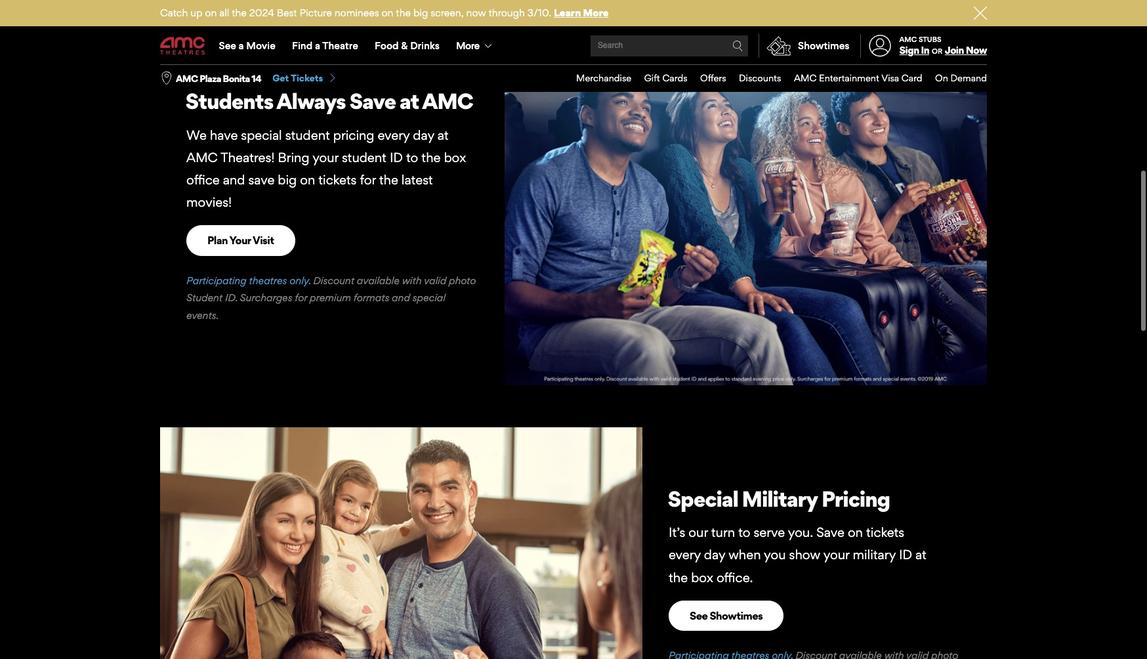 Task type: describe. For each thing, give the bounding box(es) containing it.
it's our turn to serve you. save on tickets every day when you show your military id at the box office.
[[669, 525, 927, 585]]

pricing
[[822, 486, 890, 512]]

find a theatre link
[[284, 28, 367, 64]]

amc for bonita
[[176, 73, 198, 84]]

&
[[401, 39, 408, 52]]

we
[[186, 127, 207, 143]]

visa
[[882, 72, 899, 83]]

the up latest
[[422, 150, 441, 165]]

day inside it's our turn to serve you. save on tickets every day when you show your military id at the box office.
[[704, 547, 725, 563]]

on right the nominees
[[382, 7, 393, 19]]

it's
[[669, 525, 686, 540]]

catch
[[160, 7, 188, 19]]

discounts
[[739, 72, 781, 83]]

id inside it's our turn to serve you. save on tickets every day when you show your military id at the box office.
[[899, 547, 912, 563]]

or
[[932, 47, 943, 56]]

join
[[945, 44, 964, 57]]

plan
[[207, 234, 228, 247]]

offers link
[[688, 65, 726, 92]]

always
[[277, 88, 346, 114]]

1 horizontal spatial more
[[583, 7, 609, 19]]

get
[[273, 72, 289, 83]]

tickets
[[291, 72, 323, 83]]

submit search icon image
[[733, 41, 743, 51]]

the up &
[[396, 7, 411, 19]]

on demand
[[935, 72, 987, 83]]

see for see showtimes
[[690, 609, 708, 622]]

discounts link
[[726, 65, 781, 92]]

1 horizontal spatial big
[[413, 7, 428, 19]]

a for movie
[[239, 39, 244, 52]]

only.
[[290, 274, 311, 287]]

participating theatres only.
[[186, 274, 311, 287]]

sign in or join amc stubs element
[[860, 28, 987, 64]]

premium
[[310, 292, 351, 304]]

gift cards
[[644, 72, 688, 83]]

amc down the drinks
[[422, 88, 473, 114]]

on inside it's our turn to serve you. save on tickets every day when you show your military id at the box office.
[[848, 525, 863, 540]]

your
[[229, 234, 251, 247]]

on left all
[[205, 7, 217, 19]]

latest
[[402, 172, 433, 188]]

participating
[[186, 274, 247, 287]]

every inside it's our turn to serve you. save on tickets every day when you show your military id at the box office.
[[669, 547, 701, 563]]

on inside we have special student pricing every day at amc theatres! bring your student id to the box office and save big on tickets for the latest movies!
[[300, 172, 315, 188]]

for inside we have special student pricing every day at amc theatres! bring your student id to the box office and save big on tickets for the latest movies!
[[360, 172, 376, 188]]

food
[[375, 39, 399, 52]]

more button
[[448, 28, 503, 64]]

find a theatre
[[292, 39, 358, 52]]

id.
[[225, 292, 237, 304]]

get tickets
[[273, 72, 323, 83]]

students
[[185, 88, 273, 114]]

special inside we have special student pricing every day at amc theatres! bring your student id to the box office and save big on tickets for the latest movies!
[[241, 127, 282, 143]]

at inside we have special student pricing every day at amc theatres! bring your student id to the box office and save big on tickets for the latest movies!
[[438, 127, 449, 143]]

save
[[248, 172, 275, 188]]

menu containing merchandise
[[564, 65, 987, 92]]

special
[[668, 486, 738, 512]]

special military pricing
[[668, 486, 890, 512]]

food & drinks
[[375, 39, 440, 52]]

card
[[902, 72, 923, 83]]

now
[[966, 44, 987, 57]]

at inside it's our turn to serve you. save on tickets every day when you show your military id at the box office.
[[916, 547, 927, 563]]

bring
[[278, 150, 310, 165]]

participating theatres only. link
[[186, 274, 311, 287]]

in
[[921, 44, 930, 57]]

with
[[402, 274, 422, 287]]

plan your visit
[[207, 234, 274, 247]]

turn
[[711, 525, 735, 540]]

box inside we have special student pricing every day at amc theatres! bring your student id to the box office and save big on tickets for the latest movies!
[[444, 150, 466, 165]]

tickets inside it's our turn to serve you. save on tickets every day when you show your military id at the box office.
[[866, 525, 905, 540]]

3/10.
[[528, 7, 551, 19]]

students always save at amc
[[185, 88, 473, 114]]

user profile image
[[862, 35, 899, 57]]

plaza
[[200, 73, 221, 84]]

all
[[219, 7, 229, 19]]

on demand link
[[923, 65, 987, 92]]

available
[[357, 274, 400, 287]]

you
[[764, 547, 786, 563]]

gift
[[644, 72, 660, 83]]

cards
[[663, 72, 688, 83]]

id inside we have special student pricing every day at amc theatres! bring your student id to the box office and save big on tickets for the latest movies!
[[390, 150, 403, 165]]

through
[[489, 7, 525, 19]]

discount
[[313, 274, 354, 287]]

2024
[[249, 7, 274, 19]]

amc stubs sign in or join now
[[900, 35, 987, 57]]

discount available with valid photo student id. surcharges for premium formats and special events.
[[186, 274, 476, 322]]

showtimes link
[[759, 34, 850, 58]]

menu containing more
[[160, 28, 987, 64]]

the inside it's our turn to serve you. save on tickets every day when you show your military id at the box office.
[[669, 570, 688, 585]]

visit
[[253, 234, 274, 247]]

0 vertical spatial save
[[350, 88, 396, 114]]

see a movie
[[219, 39, 276, 52]]

picture
[[300, 7, 332, 19]]

military
[[742, 486, 818, 512]]

see a movie link
[[211, 28, 284, 64]]

pricing
[[333, 127, 374, 143]]

showtimes image
[[760, 34, 798, 58]]



Task type: locate. For each thing, give the bounding box(es) containing it.
merchandise
[[576, 72, 632, 83]]

for inside the discount available with valid photo student id. surcharges for premium formats and special events.
[[295, 292, 307, 304]]

the down it's on the bottom
[[669, 570, 688, 585]]

0 horizontal spatial a
[[239, 39, 244, 52]]

0 vertical spatial showtimes
[[798, 39, 850, 52]]

every
[[378, 127, 410, 143], [669, 547, 701, 563]]

big inside we have special student pricing every day at amc theatres! bring your student id to the box office and save big on tickets for the latest movies!
[[278, 172, 297, 188]]

to up latest
[[406, 150, 418, 165]]

0 horizontal spatial save
[[350, 88, 396, 114]]

day down turn
[[704, 547, 725, 563]]

every right 'pricing'
[[378, 127, 410, 143]]

1 vertical spatial special
[[413, 292, 446, 304]]

tickets inside we have special student pricing every day at amc theatres! bring your student id to the box office and save big on tickets for the latest movies!
[[319, 172, 357, 188]]

menu down learn
[[160, 28, 987, 64]]

office.
[[717, 570, 753, 585]]

0 vertical spatial every
[[378, 127, 410, 143]]

2 a from the left
[[315, 39, 320, 52]]

0 horizontal spatial at
[[400, 88, 419, 114]]

find
[[292, 39, 313, 52]]

special up theatres!
[[241, 127, 282, 143]]

gift cards link
[[632, 65, 688, 92]]

screen,
[[431, 7, 464, 19]]

1 vertical spatial save
[[817, 525, 845, 540]]

show
[[789, 547, 821, 563]]

student up 'bring'
[[285, 127, 330, 143]]

showtimes down office.
[[710, 609, 763, 622]]

1 horizontal spatial special
[[413, 292, 446, 304]]

1 horizontal spatial your
[[824, 547, 850, 563]]

amc
[[900, 35, 917, 44], [794, 72, 817, 83], [176, 73, 198, 84], [422, 88, 473, 114], [186, 150, 218, 165]]

up
[[190, 7, 202, 19]]

id up latest
[[390, 150, 403, 165]]

2 vertical spatial at
[[916, 547, 927, 563]]

every inside we have special student pricing every day at amc theatres! bring your student id to the box office and save big on tickets for the latest movies!
[[378, 127, 410, 143]]

0 horizontal spatial and
[[223, 172, 245, 188]]

our
[[689, 525, 708, 540]]

0 vertical spatial for
[[360, 172, 376, 188]]

student
[[285, 127, 330, 143], [342, 150, 387, 165]]

1 vertical spatial at
[[438, 127, 449, 143]]

1 horizontal spatial day
[[704, 547, 725, 563]]

0 vertical spatial big
[[413, 7, 428, 19]]

0 horizontal spatial special
[[241, 127, 282, 143]]

0 vertical spatial tickets
[[319, 172, 357, 188]]

box inside it's our turn to serve you. save on tickets every day when you show your military id at the box office.
[[691, 570, 713, 585]]

more down "now"
[[456, 39, 479, 52]]

1 horizontal spatial to
[[739, 525, 751, 540]]

your right show in the right of the page
[[824, 547, 850, 563]]

the left latest
[[379, 172, 398, 188]]

0 horizontal spatial day
[[413, 127, 434, 143]]

amc plaza bonita 14
[[176, 73, 261, 84]]

theatres!
[[221, 150, 275, 165]]

formats
[[354, 292, 389, 304]]

1 vertical spatial to
[[739, 525, 751, 540]]

1 a from the left
[[239, 39, 244, 52]]

every down it's on the bottom
[[669, 547, 701, 563]]

a right find
[[315, 39, 320, 52]]

0 horizontal spatial for
[[295, 292, 307, 304]]

0 vertical spatial more
[[583, 7, 609, 19]]

amc down 'showtimes' link at the top right of the page
[[794, 72, 817, 83]]

for down 'pricing'
[[360, 172, 376, 188]]

0 vertical spatial day
[[413, 127, 434, 143]]

1 horizontal spatial see
[[690, 609, 708, 622]]

0 horizontal spatial tickets
[[319, 172, 357, 188]]

your
[[313, 150, 339, 165], [824, 547, 850, 563]]

0 horizontal spatial more
[[456, 39, 479, 52]]

stubs
[[919, 35, 942, 44]]

on down 'bring'
[[300, 172, 315, 188]]

save
[[350, 88, 396, 114], [817, 525, 845, 540]]

1 horizontal spatial at
[[438, 127, 449, 143]]

0 horizontal spatial student
[[285, 127, 330, 143]]

id
[[390, 150, 403, 165], [899, 547, 912, 563]]

to inside we have special student pricing every day at amc theatres! bring your student id to the box office and save big on tickets for the latest movies!
[[406, 150, 418, 165]]

day up latest
[[413, 127, 434, 143]]

surcharges
[[240, 292, 292, 304]]

movie
[[246, 39, 276, 52]]

student
[[186, 292, 223, 304]]

1 horizontal spatial and
[[392, 292, 410, 304]]

1 vertical spatial your
[[824, 547, 850, 563]]

1 horizontal spatial for
[[360, 172, 376, 188]]

entertainment
[[819, 72, 880, 83]]

1 horizontal spatial id
[[899, 547, 912, 563]]

1 horizontal spatial save
[[817, 525, 845, 540]]

1 vertical spatial box
[[691, 570, 713, 585]]

14
[[252, 73, 261, 84]]

1 vertical spatial student
[[342, 150, 387, 165]]

more inside button
[[456, 39, 479, 52]]

and down "with"
[[392, 292, 410, 304]]

save right you.
[[817, 525, 845, 540]]

for down only.
[[295, 292, 307, 304]]

big down 'bring'
[[278, 172, 297, 188]]

on
[[935, 72, 948, 83]]

amc inside we have special student pricing every day at amc theatres! bring your student id to the box office and save big on tickets for the latest movies!
[[186, 150, 218, 165]]

1 vertical spatial day
[[704, 547, 725, 563]]

0 horizontal spatial big
[[278, 172, 297, 188]]

amc plaza bonita 14 button
[[176, 72, 261, 85]]

showtimes
[[798, 39, 850, 52], [710, 609, 763, 622]]

to
[[406, 150, 418, 165], [739, 525, 751, 540]]

photo
[[449, 274, 476, 287]]

more right learn
[[583, 7, 609, 19]]

0 vertical spatial and
[[223, 172, 245, 188]]

1 horizontal spatial showtimes
[[798, 39, 850, 52]]

1 vertical spatial see
[[690, 609, 708, 622]]

0 horizontal spatial every
[[378, 127, 410, 143]]

amc for sign
[[900, 35, 917, 44]]

1 horizontal spatial tickets
[[866, 525, 905, 540]]

0 vertical spatial box
[[444, 150, 466, 165]]

see for see a movie
[[219, 39, 236, 52]]

and
[[223, 172, 245, 188], [392, 292, 410, 304]]

drinks
[[410, 39, 440, 52]]

0 vertical spatial menu
[[160, 28, 987, 64]]

amc for visa
[[794, 72, 817, 83]]

the right all
[[232, 7, 247, 19]]

a
[[239, 39, 244, 52], [315, 39, 320, 52]]

learn more link
[[554, 7, 609, 19]]

0 vertical spatial to
[[406, 150, 418, 165]]

your inside we have special student pricing every day at amc theatres! bring your student id to the box office and save big on tickets for the latest movies!
[[313, 150, 339, 165]]

special down valid
[[413, 292, 446, 304]]

0 horizontal spatial box
[[444, 150, 466, 165]]

sign
[[900, 44, 919, 57]]

showtimes up entertainment
[[798, 39, 850, 52]]

your right 'bring'
[[313, 150, 339, 165]]

have
[[210, 127, 238, 143]]

see showtimes
[[690, 609, 763, 622]]

big
[[413, 7, 428, 19], [278, 172, 297, 188]]

amc up office
[[186, 150, 218, 165]]

0 vertical spatial id
[[390, 150, 403, 165]]

0 horizontal spatial id
[[390, 150, 403, 165]]

a for theatre
[[315, 39, 320, 52]]

your inside it's our turn to serve you. save on tickets every day when you show your military id at the box office.
[[824, 547, 850, 563]]

valid
[[424, 274, 446, 287]]

join now button
[[945, 44, 987, 57]]

best
[[277, 7, 297, 19]]

merchandise link
[[564, 65, 632, 92]]

catch up on all the 2024 best picture nominees on the big screen, now through 3/10. learn more
[[160, 7, 609, 19]]

nominees
[[335, 7, 379, 19]]

amc up sign
[[900, 35, 917, 44]]

menu
[[160, 28, 987, 64], [564, 65, 987, 92]]

now
[[466, 7, 486, 19]]

1 vertical spatial tickets
[[866, 525, 905, 540]]

menu down showtimes image
[[564, 65, 987, 92]]

1 vertical spatial every
[[669, 547, 701, 563]]

1 vertical spatial menu
[[564, 65, 987, 92]]

search the AMC website text field
[[596, 41, 733, 51]]

amc inside button
[[176, 73, 198, 84]]

save inside it's our turn to serve you. save on tickets every day when you show your military id at the box office.
[[817, 525, 845, 540]]

the
[[232, 7, 247, 19], [396, 7, 411, 19], [422, 150, 441, 165], [379, 172, 398, 188], [669, 570, 688, 585]]

0 vertical spatial at
[[400, 88, 419, 114]]

you.
[[788, 525, 813, 540]]

1 vertical spatial and
[[392, 292, 410, 304]]

1 horizontal spatial a
[[315, 39, 320, 52]]

1 horizontal spatial student
[[342, 150, 387, 165]]

offers
[[700, 72, 726, 83]]

theatre
[[322, 39, 358, 52]]

0 horizontal spatial your
[[313, 150, 339, 165]]

0 vertical spatial your
[[313, 150, 339, 165]]

0 vertical spatial special
[[241, 127, 282, 143]]

1 vertical spatial for
[[295, 292, 307, 304]]

office
[[186, 172, 220, 188]]

amc logo image
[[160, 37, 206, 55], [160, 37, 206, 55]]

cookie consent banner dialog
[[0, 624, 1147, 659]]

for
[[360, 172, 376, 188], [295, 292, 307, 304]]

amc inside amc stubs sign in or join now
[[900, 35, 917, 44]]

movies!
[[186, 194, 232, 210]]

0 vertical spatial see
[[219, 39, 236, 52]]

tickets up military
[[866, 525, 905, 540]]

a left the movie on the left of the page
[[239, 39, 244, 52]]

and down theatres!
[[223, 172, 245, 188]]

demand
[[951, 72, 987, 83]]

0 vertical spatial student
[[285, 127, 330, 143]]

big left 'screen,'
[[413, 7, 428, 19]]

military
[[853, 547, 896, 563]]

id right military
[[899, 547, 912, 563]]

0 horizontal spatial to
[[406, 150, 418, 165]]

to inside it's our turn to serve you. save on tickets every day when you show your military id at the box office.
[[739, 525, 751, 540]]

we have special student pricing every day at amc theatres! bring your student id to the box office and save big on tickets for the latest movies!
[[186, 127, 466, 210]]

0 horizontal spatial see
[[219, 39, 236, 52]]

1 vertical spatial showtimes
[[710, 609, 763, 622]]

student down 'pricing'
[[342, 150, 387, 165]]

get tickets link
[[273, 72, 338, 84]]

at
[[400, 88, 419, 114], [438, 127, 449, 143], [916, 547, 927, 563]]

more
[[583, 7, 609, 19], [456, 39, 479, 52]]

1 horizontal spatial every
[[669, 547, 701, 563]]

tickets down 'pricing'
[[319, 172, 357, 188]]

to right turn
[[739, 525, 751, 540]]

sign in button
[[900, 44, 930, 57]]

day inside we have special student pricing every day at amc theatres! bring your student id to the box office and save big on tickets for the latest movies!
[[413, 127, 434, 143]]

learn
[[554, 7, 581, 19]]

and inside we have special student pricing every day at amc theatres! bring your student id to the box office and save big on tickets for the latest movies!
[[223, 172, 245, 188]]

0 horizontal spatial showtimes
[[710, 609, 763, 622]]

day
[[413, 127, 434, 143], [704, 547, 725, 563]]

1 vertical spatial more
[[456, 39, 479, 52]]

on up military
[[848, 525, 863, 540]]

amc inside amc entertainment visa card link
[[794, 72, 817, 83]]

1 vertical spatial big
[[278, 172, 297, 188]]

amc entertainment visa card link
[[781, 65, 923, 92]]

plan your visit link
[[186, 225, 295, 256]]

save up 'pricing'
[[350, 88, 396, 114]]

when
[[729, 547, 761, 563]]

and inside the discount available with valid photo student id. surcharges for premium formats and special events.
[[392, 292, 410, 304]]

1 horizontal spatial box
[[691, 570, 713, 585]]

2 horizontal spatial at
[[916, 547, 927, 563]]

1 vertical spatial id
[[899, 547, 912, 563]]

special inside the discount available with valid photo student id. surcharges for premium formats and special events.
[[413, 292, 446, 304]]

amc entertainment visa card
[[794, 72, 923, 83]]

amc left plaza
[[176, 73, 198, 84]]



Task type: vqa. For each thing, say whether or not it's contained in the screenshot.
Showtimes link
yes



